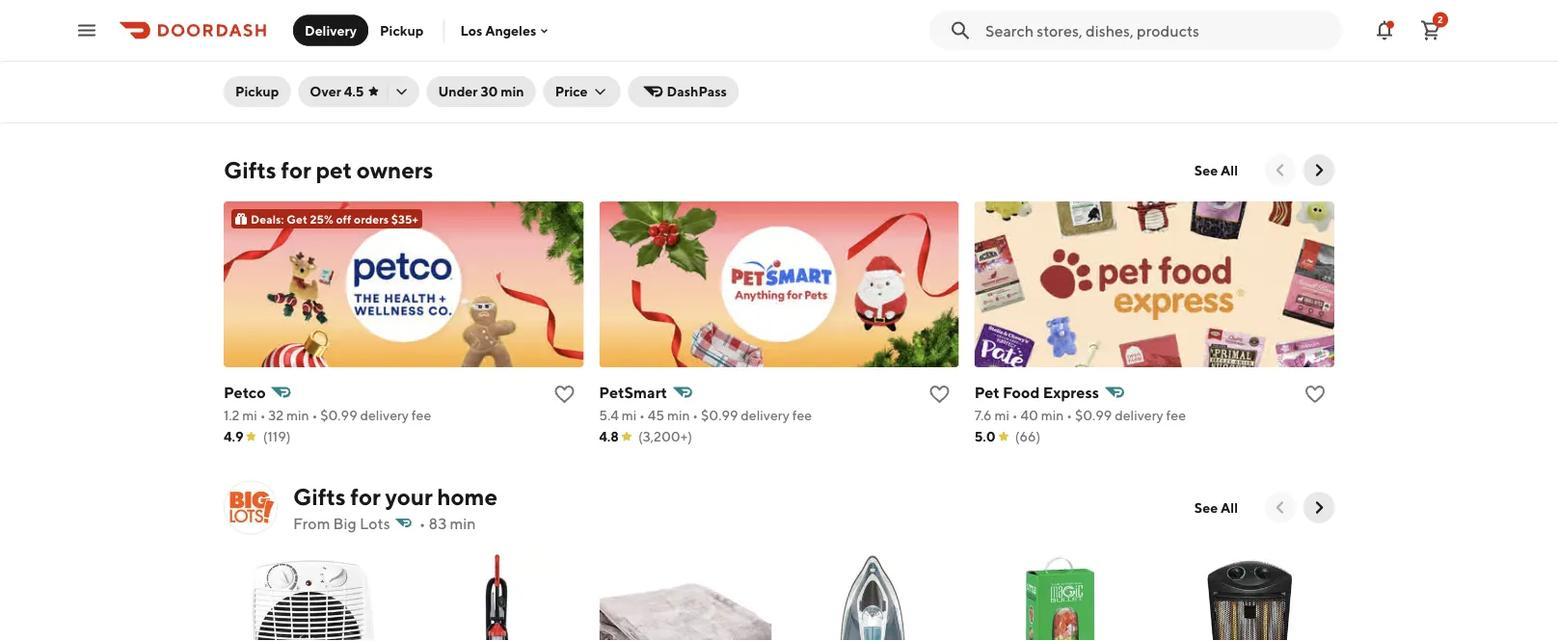 Task type: vqa. For each thing, say whether or not it's contained in the screenshot.
45
yes



Task type: locate. For each thing, give the bounding box(es) containing it.
see all for previous button of carousel image
[[1195, 500, 1238, 516]]

3 fee from the left
[[1166, 407, 1186, 423]]

delivery for petco
[[360, 407, 409, 423]]

4.9 for (54)
[[224, 85, 244, 101]]

4.9 for (119)
[[224, 428, 244, 444]]

0 horizontal spatial $0.99
[[320, 407, 357, 423]]

1 horizontal spatial flower
[[469, 66, 511, 82]]

1 $0.99 from the left
[[320, 407, 357, 423]]

0 vertical spatial all
[[1221, 162, 1238, 178]]

lazy susan $50.00 • 60 min
[[975, 18, 1077, 55]]

1 vertical spatial see all
[[1195, 500, 1238, 516]]

gifts up deals:
[[224, 156, 276, 184]]

next button of carousel image
[[1310, 498, 1329, 518]]

0 vertical spatial pickup
[[380, 22, 424, 38]]

4.9 down flower land
[[224, 85, 244, 101]]

los
[[460, 22, 482, 38]]

mi for pet food express
[[995, 407, 1010, 423]]

1 vertical spatial see
[[1195, 500, 1218, 516]]

1 see from the top
[[1195, 162, 1218, 178]]

0 vertical spatial by
[[1294, 18, 1311, 36]]

min inside sunny sunflowers by bloomnation $47.95 • 60 min
[[1236, 60, 1259, 76]]

60 down the los
[[469, 39, 486, 55]]

60 down 'bloomnation'
[[1215, 60, 1233, 76]]

pet
[[975, 383, 1000, 401]]

1 horizontal spatial 60
[[1034, 39, 1052, 55]]

seasonal
[[599, 18, 663, 36]]

$0.99 right 32
[[320, 407, 357, 423]]

2 4.8 from the top
[[599, 428, 619, 444]]

2 delivery from the left
[[741, 407, 790, 423]]

pickup
[[380, 22, 424, 38], [235, 83, 279, 99]]

2 vertical spatial gifts
[[293, 483, 346, 511]]

1 horizontal spatial for
[[350, 483, 381, 511]]

owners
[[357, 156, 433, 184]]

black + decker easy steam compact iron [sku: 810394350] image
[[787, 550, 959, 641]]

$50.00
[[975, 39, 1023, 55]]

flower down $25.00 at the top left of page
[[224, 66, 266, 82]]

0 vertical spatial for
[[281, 156, 311, 184]]

2 horizontal spatial delivery
[[1115, 407, 1164, 423]]

delivery
[[360, 407, 409, 423], [741, 407, 790, 423], [1115, 407, 1164, 423]]

1 horizontal spatial gifts
[[293, 483, 346, 511]]

2 see from the top
[[1195, 500, 1218, 516]]

mi for petsmart
[[622, 407, 637, 423]]

fee
[[412, 407, 431, 423], [792, 407, 812, 423], [1166, 407, 1186, 423]]

pickup button down $25.00 at the top left of page
[[224, 76, 291, 107]]

2 mi from the left
[[622, 407, 637, 423]]

0 horizontal spatial 60
[[469, 39, 486, 55]]

0 vertical spatial see all
[[1195, 162, 1238, 178]]

open menu image
[[75, 19, 98, 42]]

your
[[385, 483, 433, 511]]

0 horizontal spatial by
[[687, 87, 702, 103]]

see for previous button of carousel image
[[1195, 500, 1218, 516]]

pavilions
[[411, 66, 466, 82]]

0 vertical spatial gifts
[[654, 87, 684, 103]]

• right 32
[[312, 407, 318, 423]]

• left 68
[[273, 39, 278, 55]]

0 horizontal spatial gifts
[[224, 156, 276, 184]]

4.9 down the 1.2
[[224, 428, 244, 444]]

flower
[[224, 66, 266, 82], [469, 66, 511, 82]]

• left 32
[[260, 407, 266, 423]]

0 horizontal spatial flower
[[224, 66, 266, 82]]

75
[[657, 60, 672, 76]]

mi right the 1.2
[[242, 407, 257, 423]]

68
[[281, 39, 298, 55]]

home
[[437, 483, 498, 511]]

flower land
[[224, 66, 300, 82]]

1 horizontal spatial $0.99
[[701, 407, 738, 423]]

2 horizontal spatial 60
[[1215, 60, 1233, 76]]

bouquet
[[516, 18, 579, 36]]

see all link left previous button of carousel icon
[[1183, 155, 1250, 186]]

min down sunflowers
[[1236, 60, 1259, 76]]

1 all from the top
[[1221, 162, 1238, 178]]

1 horizontal spatial by
[[1294, 18, 1311, 36]]

0 horizontal spatial pickup button
[[224, 76, 291, 107]]

2 all from the top
[[1221, 500, 1238, 516]]

all
[[1221, 162, 1238, 178], [1221, 500, 1238, 516]]

for left pet
[[281, 156, 311, 184]]

min inside i love you $25.00 • 68 min
[[300, 39, 323, 55]]

$0.99 right 45
[[701, 407, 738, 423]]

1 vertical spatial for
[[350, 483, 381, 511]]

2 fee from the left
[[792, 407, 812, 423]]

1 4.8 from the top
[[599, 106, 619, 122]]

$0.99 down express
[[1075, 407, 1112, 423]]

1 vertical spatial see all link
[[1183, 492, 1250, 523]]

2 see all from the top
[[1195, 500, 1238, 516]]

wrapped
[[666, 18, 734, 36]]

flower up 30 at top left
[[469, 66, 511, 82]]

min right $50.00
[[1055, 39, 1077, 55]]

gifts for your home
[[293, 483, 498, 511]]

sunny
[[1162, 18, 1207, 36]]

• inside sunny sunflowers by bloomnation $47.95 • 60 min
[[1207, 60, 1213, 76]]

see all left previous button of carousel image
[[1195, 500, 1238, 516]]

los angeles button
[[460, 22, 552, 38]]

4.9
[[224, 85, 244, 101], [224, 428, 244, 444]]

min right 68
[[300, 39, 323, 55]]

gifts right &
[[654, 87, 684, 103]]

•
[[273, 39, 278, 55], [460, 39, 466, 55], [1026, 39, 1031, 55], [648, 60, 654, 76], [1207, 60, 1213, 76], [260, 407, 266, 423], [312, 407, 318, 423], [639, 407, 645, 423], [693, 407, 698, 423], [1012, 407, 1018, 423], [1067, 407, 1072, 423], [419, 514, 426, 533]]

min right 30 at top left
[[501, 83, 524, 99]]

magic bullet personal blender silver image
[[975, 550, 1147, 641]]

by right sunflowers
[[1294, 18, 1311, 36]]

min
[[300, 39, 323, 55], [489, 39, 512, 55], [1055, 39, 1077, 55], [675, 60, 698, 76], [1236, 60, 1259, 76], [501, 83, 524, 99], [286, 407, 309, 423], [667, 407, 690, 423], [1041, 407, 1064, 423], [450, 514, 476, 533]]

0 vertical spatial 4.8
[[599, 106, 619, 122]]

1 vertical spatial by
[[687, 87, 702, 103]]

1 horizontal spatial fee
[[792, 407, 812, 423]]

$25.00
[[224, 39, 270, 55]]

1 items, open order cart image
[[1420, 19, 1443, 42]]

by left albertsons
[[687, 87, 702, 103]]

previous button of carousel image
[[1271, 498, 1290, 518]]

0 vertical spatial 4.9
[[224, 85, 244, 101]]

see all left previous button of carousel icon
[[1195, 162, 1238, 178]]

0 vertical spatial see all link
[[1183, 155, 1250, 186]]

$47.95
[[1162, 60, 1204, 76]]

click to add this store to your saved list image left pet
[[928, 383, 952, 406]]

click to add this store to your saved list image left petsmart
[[553, 383, 576, 406]]

pickup button
[[368, 15, 435, 46], [224, 76, 291, 107]]

3 delivery from the left
[[1115, 407, 1164, 423]]

2 horizontal spatial gifts
[[654, 87, 684, 103]]

mi right 5.4
[[622, 407, 637, 423]]

lazy
[[975, 18, 1008, 36]]

4.8 down 5.4
[[599, 428, 619, 444]]

(119)
[[263, 428, 291, 444]]

all for previous button of carousel icon
[[1221, 162, 1238, 178]]

0 horizontal spatial fee
[[412, 407, 431, 423]]

1 vertical spatial 4.8
[[599, 428, 619, 444]]

pickup down flower land
[[235, 83, 279, 99]]

sunny sunflowers by bloomnation $47.95 • 60 min
[[1162, 18, 1311, 76]]

• left 75
[[648, 60, 654, 76]]

1 see all from the top
[[1195, 162, 1238, 178]]

• left 45
[[639, 407, 645, 423]]

gifts for pet owners
[[224, 156, 433, 184]]

see for previous button of carousel icon
[[1195, 162, 1218, 178]]

lifesmart quartz radiant tower heater image
[[1162, 550, 1335, 641]]

1 click to add this store to your saved list image from the left
[[553, 383, 576, 406]]

0 horizontal spatial for
[[281, 156, 311, 184]]

gifts up from
[[293, 483, 346, 511]]

1 horizontal spatial click to add this store to your saved list image
[[928, 383, 952, 406]]

$0.99 for pet food express
[[1075, 407, 1112, 423]]

min right the 40
[[1041, 407, 1064, 423]]

i
[[224, 18, 229, 36]]

$0.99 for petsmart
[[701, 407, 738, 423]]

2 horizontal spatial $0.99
[[1075, 407, 1112, 423]]

min down los angeles
[[489, 39, 512, 55]]

0 horizontal spatial delivery
[[360, 407, 409, 423]]

0 vertical spatial see
[[1195, 162, 1218, 178]]

2 horizontal spatial mi
[[995, 407, 1010, 423]]

1 see all link from the top
[[1183, 155, 1250, 186]]

under
[[438, 83, 478, 99]]

• left the 40
[[1012, 407, 1018, 423]]

gifts for gifts for pet owners
[[224, 156, 276, 184]]

mi right the 7.6
[[995, 407, 1010, 423]]

all left previous button of carousel icon
[[1221, 162, 1238, 178]]

4.7
[[411, 85, 430, 101]]

0 vertical spatial pickup button
[[368, 15, 435, 46]]

gifts for pet owners link
[[224, 155, 433, 186]]

for up "lots"
[[350, 483, 381, 511]]

los angeles
[[460, 22, 536, 38]]

see
[[1195, 162, 1218, 178], [1195, 500, 1218, 516]]

(3,200+)
[[638, 428, 692, 444]]

60 down susan
[[1034, 39, 1052, 55]]

2 horizontal spatial fee
[[1166, 407, 1186, 423]]

click to add this store to your saved list image
[[553, 383, 576, 406], [928, 383, 952, 406]]

1 horizontal spatial mi
[[622, 407, 637, 423]]

you
[[265, 18, 292, 36]]

4.8 down florals
[[599, 106, 619, 122]]

broyhill velvet 50" x 60" gray throw image
[[599, 550, 772, 641]]

1 mi from the left
[[242, 407, 257, 423]]

$0.99 for petco
[[320, 407, 357, 423]]

by
[[1294, 18, 1311, 36], [687, 87, 702, 103]]

$0.99
[[320, 407, 357, 423], [701, 407, 738, 423], [1075, 407, 1112, 423]]

express
[[1043, 383, 1099, 401]]

deals: get 25% off orders $35+
[[251, 212, 419, 225]]

see left previous button of carousel image
[[1195, 500, 1218, 516]]

previous button of carousel image
[[1271, 161, 1290, 180]]

2 click to add this store to your saved list image from the left
[[928, 383, 952, 406]]

1 horizontal spatial delivery
[[741, 407, 790, 423]]

1 delivery from the left
[[360, 407, 409, 423]]

1 vertical spatial 4.9
[[224, 428, 244, 444]]

from big lots
[[293, 514, 390, 533]]

see all for previous button of carousel icon
[[1195, 162, 1238, 178]]

notification bell image
[[1373, 19, 1396, 42]]

see all
[[1195, 162, 1238, 178], [1195, 500, 1238, 516]]

60
[[469, 39, 486, 55], [1034, 39, 1052, 55], [1215, 60, 1233, 76]]

pickup up $24.00
[[380, 22, 424, 38]]

see all link
[[1183, 155, 1250, 186], [1183, 492, 1250, 523]]

0 horizontal spatial mi
[[242, 407, 257, 423]]

1 fee from the left
[[412, 407, 431, 423]]

choice
[[599, 60, 650, 78]]

2 $0.99 from the left
[[701, 407, 738, 423]]

60 inside fragrant rose bouquet $24.00 • 60 min
[[469, 39, 486, 55]]

0 horizontal spatial pickup
[[235, 83, 279, 99]]

$35.00 • 75 min
[[599, 60, 698, 76]]

• down susan
[[1026, 39, 1031, 55]]

0 horizontal spatial click to add this store to your saved list image
[[553, 383, 576, 406]]

all left previous button of carousel image
[[1221, 500, 1238, 516]]

gifts
[[654, 87, 684, 103], [224, 156, 276, 184], [293, 483, 346, 511]]

1 horizontal spatial pickup
[[380, 22, 424, 38]]

over 4.5 button
[[298, 76, 419, 107]]

2 see all link from the top
[[1183, 492, 1250, 523]]

see all link left previous button of carousel image
[[1183, 492, 1250, 523]]

• down 'bloomnation'
[[1207, 60, 1213, 76]]

3 $0.99 from the left
[[1075, 407, 1112, 423]]

(11)
[[638, 106, 658, 122]]

fee for pet food express
[[1166, 407, 1186, 423]]

• down express
[[1067, 407, 1072, 423]]

1 vertical spatial gifts
[[224, 156, 276, 184]]

designers
[[666, 39, 737, 57]]

for for your
[[350, 483, 381, 511]]

3 mi from the left
[[995, 407, 1010, 423]]

1.2 mi • 32 min • $0.99 delivery fee
[[224, 407, 431, 423]]

pickup button up pavilions
[[368, 15, 435, 46]]

• down the los
[[460, 39, 466, 55]]

see left previous button of carousel icon
[[1195, 162, 1218, 178]]

1 vertical spatial all
[[1221, 500, 1238, 516]]



Task type: describe. For each thing, give the bounding box(es) containing it.
seasonal wrapped flowers- designers choice
[[599, 18, 737, 78]]

big
[[333, 514, 357, 533]]

32
[[268, 407, 284, 423]]

get
[[287, 212, 308, 225]]

see all link for previous button of carousel icon
[[1183, 155, 1250, 186]]

min inside fragrant rose bouquet $24.00 • 60 min
[[489, 39, 512, 55]]

83
[[429, 514, 447, 533]]

gifts for gifts for your home
[[293, 483, 346, 511]]

petco
[[224, 383, 266, 401]]

angeles
[[485, 22, 536, 38]]

click to add this store to your saved list image for petco
[[553, 383, 576, 406]]

• inside fragrant rose bouquet $24.00 • 60 min
[[460, 39, 466, 55]]

florals
[[599, 87, 640, 103]]

petsmart
[[599, 383, 667, 401]]

over
[[310, 83, 341, 99]]

1 flower from the left
[[224, 66, 266, 82]]

pet
[[316, 156, 352, 184]]

60 inside sunny sunflowers by bloomnation $47.95 • 60 min
[[1215, 60, 1233, 76]]

from
[[293, 514, 330, 533]]

price button
[[544, 76, 621, 107]]

off
[[336, 212, 352, 225]]

dashpass button
[[628, 76, 739, 107]]

delivery button
[[293, 15, 368, 46]]

40
[[1021, 407, 1039, 423]]

7.6
[[975, 407, 992, 423]]

susan
[[1011, 18, 1054, 36]]

30
[[481, 83, 498, 99]]

delivery
[[305, 22, 357, 38]]

$24.00
[[411, 39, 458, 55]]

shop
[[514, 66, 546, 82]]

(42)
[[450, 85, 475, 101]]

sunflowers
[[1210, 18, 1291, 36]]

next button of carousel image
[[1310, 161, 1329, 180]]

albertsons
[[705, 87, 771, 103]]

see all link for previous button of carousel image
[[1183, 492, 1250, 523]]

5.4
[[599, 407, 619, 423]]

1 horizontal spatial pickup button
[[368, 15, 435, 46]]

i love you $25.00 • 68 min
[[224, 18, 323, 55]]

fee for petsmart
[[792, 407, 812, 423]]

min inside button
[[501, 83, 524, 99]]

1 vertical spatial pickup
[[235, 83, 279, 99]]

under 30 min
[[438, 83, 524, 99]]

min right 75
[[675, 60, 698, 76]]

love
[[232, 18, 262, 36]]

delivery for pet food express
[[1115, 407, 1164, 423]]

bloomnation
[[1162, 39, 1259, 57]]

deals:
[[251, 212, 284, 225]]

pavilions flower shop
[[411, 66, 546, 82]]

dashpass
[[667, 83, 727, 99]]

• inside i love you $25.00 • 68 min
[[273, 39, 278, 55]]

under 30 min button
[[427, 76, 536, 107]]

pet food express
[[975, 383, 1099, 401]]

click to add this store to your saved list image
[[1304, 383, 1327, 406]]

• left 83
[[419, 514, 426, 533]]

rose
[[477, 18, 513, 36]]

2 flower from the left
[[469, 66, 511, 82]]

delivery for petsmart
[[741, 407, 790, 423]]

min right 32
[[286, 407, 309, 423]]

flowers-
[[599, 39, 663, 57]]

click to add this store to your saved list image for petsmart
[[928, 383, 952, 406]]

food
[[1003, 383, 1040, 401]]

dirt evil endura lite upright vacuum image
[[411, 550, 584, 641]]

mi for petco
[[242, 407, 257, 423]]

1.2
[[224, 407, 240, 423]]

2
[[1438, 14, 1444, 25]]

45
[[648, 407, 665, 423]]

by inside sunny sunflowers by bloomnation $47.95 • 60 min
[[1294, 18, 1311, 36]]

over 4.5
[[310, 83, 364, 99]]

7.6 mi • 40 min • $0.99 delivery fee
[[975, 407, 1186, 423]]

land
[[269, 66, 300, 82]]

5.0
[[975, 428, 996, 444]]

price
[[555, 83, 588, 99]]

Store search: begin typing to search for stores available on DoorDash text field
[[986, 20, 1331, 41]]

all for previous button of carousel image
[[1221, 500, 1238, 516]]

5.4 mi • 45 min • $0.99 delivery fee
[[599, 407, 812, 423]]

min right 83
[[450, 514, 476, 533]]

1 vertical spatial pickup button
[[224, 76, 291, 107]]

• right 45
[[693, 407, 698, 423]]

for for pet
[[281, 156, 311, 184]]

4.5
[[344, 83, 364, 99]]

lifesmart personal heater image
[[224, 550, 396, 641]]

60 inside lazy susan $50.00 • 60 min
[[1034, 39, 1052, 55]]

orders
[[354, 212, 389, 225]]

fragrant
[[411, 18, 474, 36]]

florals & gifts by albertsons
[[599, 87, 771, 103]]

(54)
[[263, 85, 289, 101]]

&
[[643, 87, 652, 103]]

25%
[[310, 212, 334, 225]]

min right 45
[[667, 407, 690, 423]]

min inside lazy susan $50.00 • 60 min
[[1055, 39, 1077, 55]]

$35+
[[391, 212, 419, 225]]

• 83 min
[[419, 514, 476, 533]]

2 button
[[1412, 11, 1450, 50]]

fragrant rose bouquet $24.00 • 60 min
[[411, 18, 579, 55]]

fee for petco
[[412, 407, 431, 423]]

(66)
[[1015, 428, 1041, 444]]

• inside lazy susan $50.00 • 60 min
[[1026, 39, 1031, 55]]

lots
[[360, 514, 390, 533]]

$35.00
[[599, 60, 646, 76]]



